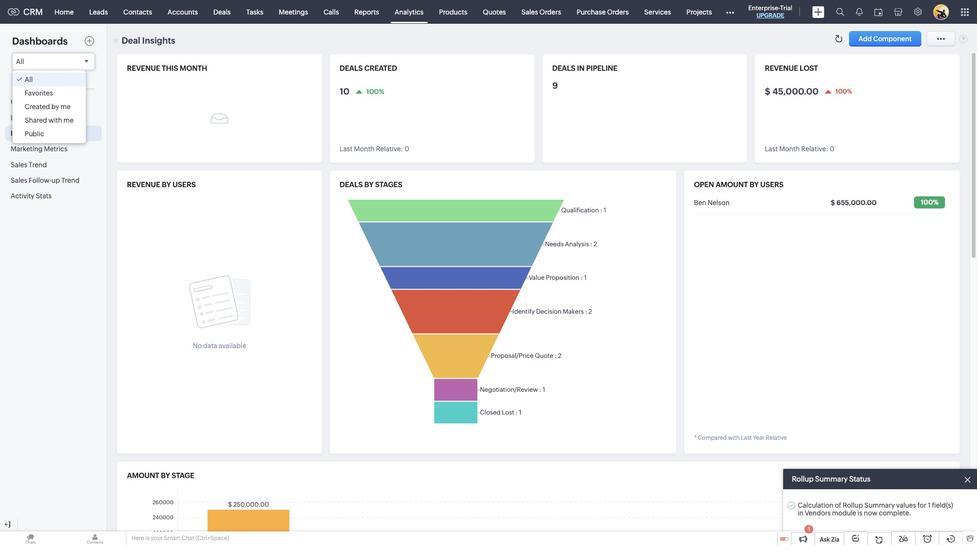 Task type: vqa. For each thing, say whether or not it's contained in the screenshot.
USERS to the right
yes



Task type: locate. For each thing, give the bounding box(es) containing it.
all down dashboards
[[16, 58, 24, 65]]

45,000.00
[[773, 86, 819, 96]]

0 horizontal spatial all
[[16, 58, 24, 65]]

* compared with last year relative
[[694, 434, 787, 441]]

2 relative: from the left
[[802, 145, 829, 153]]

relative: for 10
[[376, 145, 403, 153]]

sales for sales orders
[[522, 8, 538, 16]]

meetings
[[279, 8, 308, 16]]

2 0 from the left
[[830, 145, 835, 153]]

sales for sales follow-up trend
[[11, 177, 27, 184]]

All field
[[12, 53, 95, 70]]

1 vertical spatial all
[[25, 76, 33, 83]]

0 horizontal spatial 1
[[808, 526, 811, 532]]

insights
[[142, 35, 175, 46], [27, 129, 52, 137]]

1 horizontal spatial 1
[[928, 501, 931, 509]]

1 horizontal spatial 100%
[[836, 88, 853, 95]]

me for created by me
[[61, 103, 71, 111]]

1 0 from the left
[[405, 145, 409, 153]]

deal down the contacts link
[[122, 35, 140, 46]]

2 month from the left
[[780, 145, 800, 153]]

$ 45,000.00
[[765, 86, 819, 96]]

1 vertical spatial trend
[[61, 177, 80, 184]]

last left year
[[741, 434, 752, 441]]

1 horizontal spatial 0
[[830, 145, 835, 153]]

0 vertical spatial with
[[49, 116, 62, 124]]

amount
[[716, 180, 748, 189], [127, 471, 159, 480]]

me for shared with me
[[64, 116, 74, 124]]

by for users
[[162, 180, 171, 189]]

1 horizontal spatial deal insights
[[122, 35, 175, 46]]

0 vertical spatial all
[[16, 58, 24, 65]]

amount by stage
[[127, 471, 195, 480]]

Other Modules field
[[720, 4, 741, 20]]

relative
[[766, 434, 787, 441]]

marketing
[[11, 145, 43, 153]]

$ 655,000.00
[[831, 199, 877, 207]]

1 horizontal spatial amount
[[716, 180, 748, 189]]

month
[[180, 64, 207, 72]]

services link
[[637, 0, 679, 24]]

0 horizontal spatial 100%
[[366, 88, 384, 95]]

signals element
[[851, 0, 869, 24]]

1 horizontal spatial last month relative: 0
[[765, 145, 835, 153]]

1 horizontal spatial trend
[[61, 177, 80, 184]]

1 horizontal spatial with
[[728, 434, 740, 441]]

is left now
[[858, 509, 863, 517]]

orders left the purchase at right top
[[540, 8, 561, 16]]

1 users from the left
[[173, 180, 196, 189]]

activity
[[11, 192, 34, 200]]

0 horizontal spatial 0
[[405, 145, 409, 153]]

ben
[[694, 199, 707, 207]]

by for stage
[[161, 471, 170, 480]]

1 horizontal spatial $
[[831, 199, 835, 207]]

deals for deals in pipeline
[[553, 64, 576, 72]]

zia
[[832, 536, 840, 543]]

orders
[[540, 8, 561, 16], [607, 8, 629, 16]]

leads
[[89, 8, 108, 16]]

marketing metrics
[[11, 145, 67, 153]]

analytics right reports link on the left top
[[395, 8, 424, 16]]

0 horizontal spatial last month relative: 0
[[340, 145, 409, 153]]

1 vertical spatial is
[[145, 535, 150, 542]]

None button
[[849, 31, 922, 47]]

revenue by users
[[127, 180, 196, 189]]

0 vertical spatial rollup
[[792, 475, 814, 483]]

this
[[162, 64, 178, 72]]

month
[[354, 145, 375, 153], [780, 145, 800, 153]]

0 horizontal spatial relative:
[[376, 145, 403, 153]]

deals up 10
[[340, 64, 363, 72]]

1 vertical spatial insights
[[27, 129, 52, 137]]

ask zia
[[820, 536, 840, 543]]

2 users from the left
[[761, 180, 784, 189]]

all
[[16, 58, 24, 65], [25, 76, 33, 83]]

1 horizontal spatial month
[[780, 145, 800, 153]]

last up open amount by users
[[765, 145, 778, 153]]

marketing metrics link
[[5, 141, 102, 157]]

sales down marketing
[[11, 161, 27, 169]]

created
[[365, 64, 397, 72]]

in
[[577, 64, 585, 72]]

deal insights down the contacts link
[[122, 35, 175, 46]]

0 vertical spatial analytics
[[395, 8, 424, 16]]

1 relative: from the left
[[376, 145, 403, 153]]

$ left 655,000.00
[[831, 199, 835, 207]]

2 horizontal spatial last
[[765, 145, 778, 153]]

0 horizontal spatial analytics
[[27, 114, 56, 122]]

$ for $ 45,000.00
[[765, 86, 771, 96]]

with right "compared"
[[728, 434, 740, 441]]

0 horizontal spatial month
[[354, 145, 375, 153]]

calls
[[324, 8, 339, 16]]

signals image
[[856, 8, 863, 16]]

all up favorites
[[25, 76, 33, 83]]

last for $ 45,000.00
[[765, 145, 778, 153]]

lost
[[800, 64, 818, 72]]

0 horizontal spatial deal
[[11, 129, 25, 137]]

amount left stage
[[127, 471, 159, 480]]

100%
[[366, 88, 384, 95], [836, 88, 853, 95], [921, 198, 939, 206]]

search image
[[836, 8, 845, 16]]

0 vertical spatial deal
[[122, 35, 140, 46]]

sales
[[522, 8, 538, 16], [11, 161, 27, 169], [11, 177, 27, 184]]

0 horizontal spatial summary
[[816, 475, 848, 483]]

1 horizontal spatial users
[[761, 180, 784, 189]]

last month relative: 0
[[340, 145, 409, 153], [765, 145, 835, 153]]

crm
[[23, 7, 43, 17]]

0 horizontal spatial is
[[145, 535, 150, 542]]

deal insights
[[122, 35, 175, 46], [11, 129, 52, 137]]

no
[[193, 341, 202, 349]]

with up deal insights link
[[49, 116, 62, 124]]

1 horizontal spatial deal
[[122, 35, 140, 46]]

1 vertical spatial $
[[831, 199, 835, 207]]

0 horizontal spatial trend
[[29, 161, 47, 169]]

users
[[173, 180, 196, 189], [761, 180, 784, 189]]

tasks link
[[239, 0, 271, 24]]

deals
[[340, 64, 363, 72], [553, 64, 576, 72], [340, 180, 363, 189]]

last for 10
[[340, 145, 353, 153]]

1 vertical spatial me
[[64, 116, 74, 124]]

metrics
[[44, 145, 67, 153]]

trend inside sales trend link
[[29, 161, 47, 169]]

stages
[[375, 180, 403, 189]]

0 vertical spatial is
[[858, 509, 863, 517]]

1 horizontal spatial all
[[25, 76, 33, 83]]

chats image
[[0, 531, 61, 545]]

2 last month relative: 0 from the left
[[765, 145, 835, 153]]

0 vertical spatial sales
[[522, 8, 538, 16]]

deal
[[122, 35, 140, 46], [11, 129, 25, 137]]

0 horizontal spatial $
[[765, 86, 771, 96]]

0 horizontal spatial users
[[173, 180, 196, 189]]

1 vertical spatial deal
[[11, 129, 25, 137]]

contacts image
[[64, 531, 126, 545]]

insights up revenue this month
[[142, 35, 175, 46]]

1 vertical spatial sales
[[11, 161, 27, 169]]

1 horizontal spatial relative:
[[802, 145, 829, 153]]

orders right the purchase at right top
[[607, 8, 629, 16]]

0 vertical spatial trend
[[29, 161, 47, 169]]

meetings link
[[271, 0, 316, 24]]

100% for 10
[[366, 88, 384, 95]]

1 orders from the left
[[540, 8, 561, 16]]

last month relative: 0 for 10
[[340, 145, 409, 153]]

amount up nelson
[[716, 180, 748, 189]]

$ left "45,000.00"
[[765, 86, 771, 96]]

tree
[[13, 70, 86, 143]]

rollup right the of
[[843, 501, 863, 509]]

analytics down created on the top
[[27, 114, 56, 122]]

1 vertical spatial summary
[[865, 501, 895, 509]]

deals left stages
[[340, 180, 363, 189]]

sales follow-up trend link
[[5, 172, 102, 188]]

shared with me
[[25, 116, 74, 124]]

revenue for revenue this month
[[127, 64, 160, 72]]

0 horizontal spatial with
[[49, 116, 62, 124]]

by
[[51, 103, 59, 111]]

me
[[61, 103, 71, 111], [64, 116, 74, 124]]

0 horizontal spatial insights
[[27, 129, 52, 137]]

lead
[[11, 114, 26, 122]]

0 vertical spatial deal insights
[[122, 35, 175, 46]]

1 horizontal spatial rollup
[[843, 501, 863, 509]]

1 horizontal spatial is
[[858, 509, 863, 517]]

search element
[[831, 0, 851, 24]]

purchase orders
[[577, 8, 629, 16]]

contacts
[[123, 8, 152, 16]]

summary left values
[[865, 501, 895, 509]]

100% for $ 45,000.00
[[836, 88, 853, 95]]

1 horizontal spatial insights
[[142, 35, 175, 46]]

1 vertical spatial amount
[[127, 471, 159, 480]]

created by me
[[25, 103, 71, 111]]

1 right for
[[928, 501, 931, 509]]

$ for $ 655,000.00
[[831, 199, 835, 207]]

0 vertical spatial amount
[[716, 180, 748, 189]]

summary
[[816, 475, 848, 483], [865, 501, 895, 509]]

1 vertical spatial 1
[[808, 526, 811, 532]]

deal inside deal insights link
[[11, 129, 25, 137]]

of
[[835, 501, 842, 509]]

trend right the up
[[61, 177, 80, 184]]

1 vertical spatial with
[[728, 434, 740, 441]]

0 vertical spatial insights
[[142, 35, 175, 46]]

1 last month relative: 0 from the left
[[340, 145, 409, 153]]

Search text field
[[12, 75, 95, 89]]

trend down the marketing metrics
[[29, 161, 47, 169]]

1 inside calculation of rollup summary values for 1 field(s) in vendors module is now complete.
[[928, 501, 931, 509]]

your
[[151, 535, 163, 542]]

0 vertical spatial me
[[61, 103, 71, 111]]

with
[[49, 116, 62, 124], [728, 434, 740, 441]]

insights down "shared"
[[27, 129, 52, 137]]

analytics
[[395, 8, 424, 16], [27, 114, 56, 122]]

2 orders from the left
[[607, 8, 629, 16]]

now
[[864, 509, 878, 517]]

1 month from the left
[[354, 145, 375, 153]]

rollup
[[792, 475, 814, 483], [843, 501, 863, 509]]

me right by
[[61, 103, 71, 111]]

is left your
[[145, 535, 150, 542]]

0 vertical spatial summary
[[816, 475, 848, 483]]

1 horizontal spatial last
[[741, 434, 752, 441]]

revenue this month
[[127, 64, 207, 72]]

deal insights down "shared"
[[11, 129, 52, 137]]

0 vertical spatial 1
[[928, 501, 931, 509]]

1 vertical spatial rollup
[[843, 501, 863, 509]]

deal down lead
[[11, 129, 25, 137]]

deals left in
[[553, 64, 576, 72]]

1 horizontal spatial orders
[[607, 8, 629, 16]]

for
[[918, 501, 927, 509]]

0 vertical spatial $
[[765, 86, 771, 96]]

created
[[25, 103, 50, 111]]

summary up the of
[[816, 475, 848, 483]]

data
[[203, 341, 217, 349]]

available
[[219, 341, 246, 349]]

sales trend
[[11, 161, 47, 169]]

public
[[25, 130, 44, 138]]

sales right quotes
[[522, 8, 538, 16]]

sales up activity
[[11, 177, 27, 184]]

no data available
[[193, 341, 246, 349]]

rollup up 'calculation'
[[792, 475, 814, 483]]

create menu element
[[807, 0, 831, 24]]

2 vertical spatial sales
[[11, 177, 27, 184]]

tree containing all
[[13, 70, 86, 143]]

reports
[[355, 8, 379, 16]]

upgrade
[[757, 12, 785, 19]]

activity stats link
[[5, 188, 102, 204]]

1 horizontal spatial analytics
[[395, 8, 424, 16]]

purchase
[[577, 8, 606, 16]]

last up deals by stages
[[340, 145, 353, 153]]

rollup inside calculation of rollup summary values for 1 field(s) in vendors module is now complete.
[[843, 501, 863, 509]]

0 horizontal spatial last
[[340, 145, 353, 153]]

me up deal insights link
[[64, 116, 74, 124]]

1 vertical spatial deal insights
[[11, 129, 52, 137]]

0 horizontal spatial orders
[[540, 8, 561, 16]]

1 down vendors
[[808, 526, 811, 532]]

1 horizontal spatial summary
[[865, 501, 895, 509]]

0 for 10
[[405, 145, 409, 153]]

9
[[553, 80, 558, 91]]

0 horizontal spatial deal insights
[[11, 129, 52, 137]]

orders for sales orders
[[540, 8, 561, 16]]



Task type: describe. For each thing, give the bounding box(es) containing it.
deals link
[[206, 0, 239, 24]]

sales for sales trend
[[11, 161, 27, 169]]

10
[[340, 86, 350, 96]]

create menu image
[[813, 6, 825, 18]]

analytics link
[[387, 0, 431, 24]]

follow-
[[29, 177, 52, 184]]

profile image
[[934, 4, 949, 20]]

purchase orders link
[[569, 0, 637, 24]]

relative: for $ 45,000.00
[[802, 145, 829, 153]]

enterprise-trial upgrade
[[749, 4, 793, 19]]

0 horizontal spatial amount
[[127, 471, 159, 480]]

lead analytics
[[11, 114, 56, 122]]

calls link
[[316, 0, 347, 24]]

orders for purchase orders
[[607, 8, 629, 16]]

by for stages
[[365, 180, 374, 189]]

revenue for revenue lost
[[765, 64, 799, 72]]

deals for deals by stages
[[340, 180, 363, 189]]

chat
[[182, 535, 194, 542]]

projects link
[[679, 0, 720, 24]]

module
[[833, 509, 857, 517]]

revenue for revenue by users
[[127, 180, 160, 189]]

all inside all field
[[16, 58, 24, 65]]

accounts link
[[160, 0, 206, 24]]

lead analytics link
[[5, 110, 102, 125]]

deals in pipeline
[[553, 64, 618, 72]]

complete.
[[879, 509, 912, 517]]

shared
[[25, 116, 47, 124]]

stats
[[36, 192, 52, 200]]

calendar image
[[875, 8, 883, 16]]

leads link
[[82, 0, 116, 24]]

org overview link
[[5, 94, 102, 110]]

tasks
[[246, 8, 263, 16]]

accounts
[[168, 8, 198, 16]]

year
[[754, 434, 765, 441]]

ben nelson
[[694, 199, 730, 207]]

compared
[[698, 434, 727, 441]]

deals by stages
[[340, 180, 403, 189]]

0 for $ 45,000.00
[[830, 145, 835, 153]]

profile element
[[928, 0, 955, 24]]

revenue lost
[[765, 64, 818, 72]]

crm link
[[8, 7, 43, 17]]

sales orders link
[[514, 0, 569, 24]]

pipeline
[[586, 64, 618, 72]]

0 horizontal spatial rollup
[[792, 475, 814, 483]]

calculation
[[798, 501, 834, 509]]

sales follow-up trend
[[11, 177, 80, 184]]

1 vertical spatial analytics
[[27, 114, 56, 122]]

month for 10
[[354, 145, 375, 153]]

field(s)
[[932, 501, 954, 509]]

stage
[[172, 471, 195, 480]]

products link
[[431, 0, 475, 24]]

reports link
[[347, 0, 387, 24]]

last month relative: 0 for $ 45,000.00
[[765, 145, 835, 153]]

deal insights link
[[5, 125, 102, 141]]

trend inside sales follow-up trend link
[[61, 177, 80, 184]]

values
[[897, 501, 917, 509]]

deals for deals created
[[340, 64, 363, 72]]

deals
[[214, 8, 231, 16]]

in
[[798, 509, 804, 517]]

quotes
[[483, 8, 506, 16]]

sales orders
[[522, 8, 561, 16]]

home
[[55, 8, 74, 16]]

overview
[[24, 98, 54, 106]]

is inside calculation of rollup summary values for 1 field(s) in vendors module is now complete.
[[858, 509, 863, 517]]

(ctrl+space)
[[196, 535, 229, 542]]

dashboards
[[12, 35, 68, 47]]

projects
[[687, 8, 712, 16]]

sales trend link
[[5, 157, 102, 172]]

rollup summary status
[[792, 475, 871, 483]]

nelson
[[708, 199, 730, 207]]

products
[[439, 8, 468, 16]]

month for $ 45,000.00
[[780, 145, 800, 153]]

smart
[[164, 535, 180, 542]]

ask
[[820, 536, 830, 543]]

open amount by users
[[694, 180, 784, 189]]

up
[[52, 177, 60, 184]]

help image
[[960, 34, 968, 43]]

org overview
[[11, 98, 54, 106]]

2 horizontal spatial 100%
[[921, 198, 939, 206]]

org
[[11, 98, 23, 106]]

quotes link
[[475, 0, 514, 24]]

summary inside calculation of rollup summary values for 1 field(s) in vendors module is now complete.
[[865, 501, 895, 509]]

here is your smart chat (ctrl+space)
[[131, 535, 229, 542]]

655,000.00
[[837, 199, 877, 207]]

*
[[694, 434, 697, 441]]

home link
[[47, 0, 82, 24]]

activity stats
[[11, 192, 52, 200]]

here
[[131, 535, 144, 542]]



